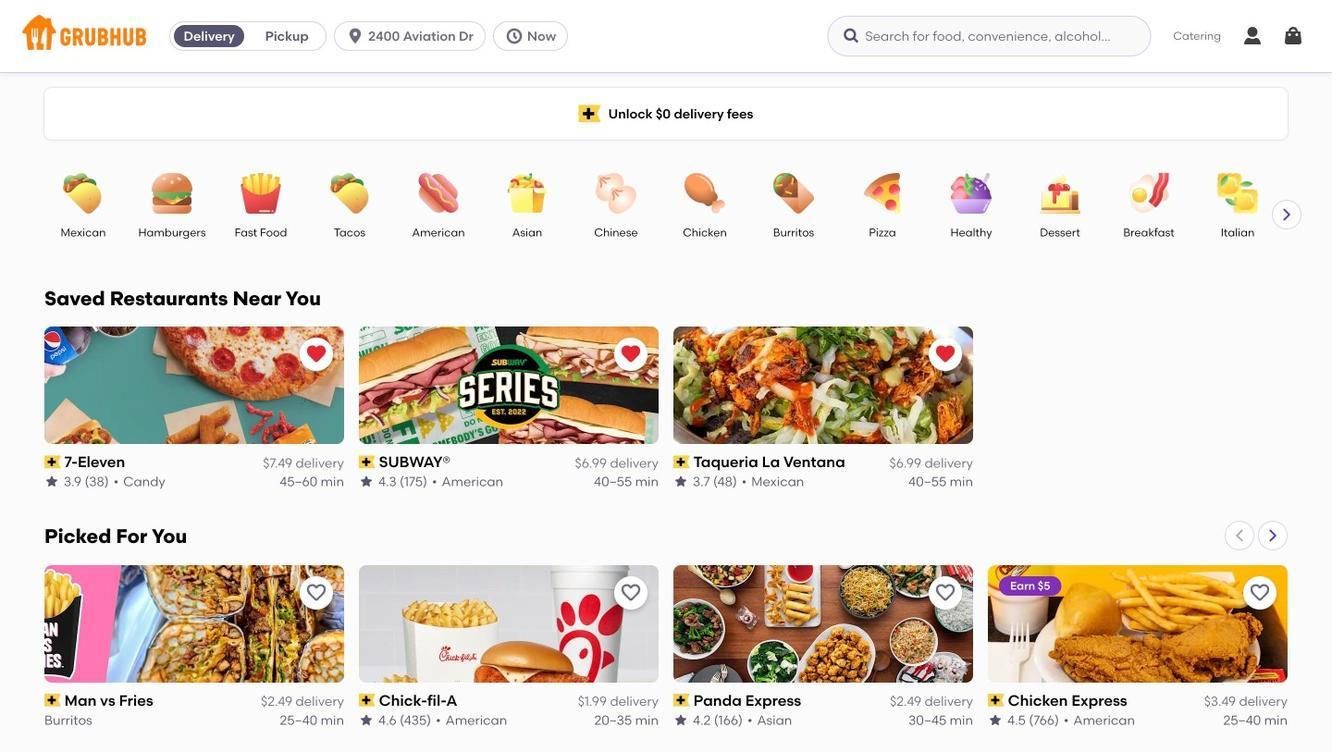 Task type: describe. For each thing, give the bounding box(es) containing it.
star icon image for subway® logo
[[359, 475, 374, 489]]

italian image
[[1206, 173, 1271, 214]]

star icon image for '7-eleven logo'
[[44, 475, 59, 489]]

2 horizontal spatial svg image
[[1283, 25, 1305, 47]]

asian image
[[495, 173, 560, 214]]

subscription pass image for '7-eleven logo'
[[44, 456, 61, 469]]

panda express logo image
[[674, 565, 974, 683]]

man vs fries logo image
[[44, 565, 344, 683]]

star icon image for taqueria la ventana logo
[[674, 475, 689, 489]]

0 vertical spatial caret right icon image
[[1280, 207, 1295, 222]]

chinese image
[[584, 173, 649, 214]]

dessert image
[[1028, 173, 1093, 214]]

subscription pass image for taqueria la ventana logo
[[674, 456, 690, 469]]

1 horizontal spatial svg image
[[843, 27, 861, 45]]

chicken image
[[673, 173, 738, 214]]

0 horizontal spatial svg image
[[346, 27, 365, 45]]

star icon image for panda express logo
[[674, 713, 689, 728]]

Search for food, convenience, alcohol... search field
[[828, 16, 1152, 56]]

subscription pass image for 'man vs fries logo'
[[44, 694, 61, 707]]

mexican image
[[51, 173, 116, 214]]

pizza image
[[851, 173, 915, 214]]

chick-fil-a logo image
[[359, 565, 659, 683]]



Task type: vqa. For each thing, say whether or not it's contained in the screenshot.
protocol
no



Task type: locate. For each thing, give the bounding box(es) containing it.
1 horizontal spatial svg image
[[1242, 25, 1264, 47]]

0 horizontal spatial subscription pass image
[[44, 456, 61, 469]]

caret right icon image right italian image
[[1280, 207, 1295, 222]]

subscription pass image
[[44, 456, 61, 469], [359, 456, 375, 469], [989, 694, 1005, 707]]

caret right icon image right caret left icon
[[1266, 528, 1281, 543]]

star icon image for chick-fil-a logo
[[359, 713, 374, 728]]

main navigation navigation
[[0, 0, 1333, 72]]

caret right icon image
[[1280, 207, 1295, 222], [1266, 528, 1281, 543]]

tacos image
[[317, 173, 382, 214]]

svg image
[[1283, 25, 1305, 47], [346, 27, 365, 45], [843, 27, 861, 45]]

burritos image
[[762, 173, 827, 214]]

1 horizontal spatial subscription pass image
[[359, 456, 375, 469]]

caret left icon image
[[1233, 528, 1248, 543]]

2 horizontal spatial subscription pass image
[[989, 694, 1005, 707]]

subscription pass image for panda express logo
[[674, 694, 690, 707]]

grubhub plus flag logo image
[[579, 105, 601, 123]]

0 horizontal spatial svg image
[[505, 27, 524, 45]]

taqueria la ventana logo image
[[674, 327, 974, 444]]

subscription pass image for chick-fil-a logo
[[359, 694, 375, 707]]

healthy image
[[939, 173, 1004, 214]]

fast food image
[[229, 173, 293, 214]]

star icon image
[[44, 475, 59, 489], [359, 475, 374, 489], [674, 475, 689, 489], [359, 713, 374, 728], [674, 713, 689, 728], [989, 713, 1003, 728]]

american image
[[406, 173, 471, 214]]

svg image
[[1242, 25, 1264, 47], [505, 27, 524, 45]]

subscription pass image for subway® logo
[[359, 456, 375, 469]]

breakfast image
[[1117, 173, 1182, 214]]

7-eleven logo image
[[44, 327, 344, 444]]

1 vertical spatial caret right icon image
[[1266, 528, 1281, 543]]

subway® logo image
[[359, 327, 659, 444]]

hamburgers image
[[140, 173, 205, 214]]

subscription pass image
[[674, 456, 690, 469], [44, 694, 61, 707], [359, 694, 375, 707], [674, 694, 690, 707]]



